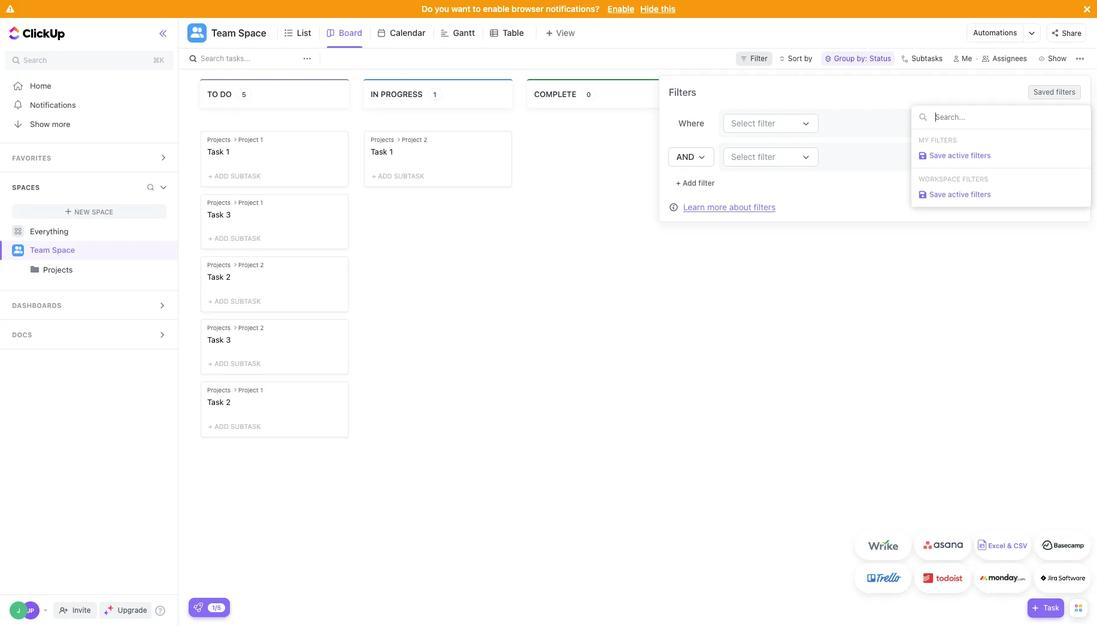 Task type: vqa. For each thing, say whether or not it's contained in the screenshot.
save active filters
yes



Task type: describe. For each thing, give the bounding box(es) containing it.
0 horizontal spatial to
[[207, 89, 218, 99]]

my
[[919, 136, 930, 144]]

add up task 2
[[215, 234, 229, 242]]

1 vertical spatial filter
[[758, 152, 776, 162]]

1 save from the top
[[930, 151, 947, 160]]

filter
[[751, 54, 768, 63]]

onboarding checklist button element
[[194, 603, 203, 612]]

docs
[[12, 331, 32, 339]]

‎task 1
[[207, 147, 230, 156]]

list
[[297, 28, 312, 38]]

table
[[503, 28, 524, 38]]

filter button
[[737, 52, 773, 66]]

2 for 3
[[260, 324, 264, 331]]

2 vertical spatial filter
[[699, 179, 715, 188]]

0
[[587, 90, 591, 98]]

list link
[[297, 18, 316, 48]]

3 for project 2
[[226, 335, 231, 344]]

in
[[371, 89, 379, 99]]

show
[[30, 119, 50, 129]]

team space for team space "button"
[[212, 28, 267, 38]]

+ up task 2
[[209, 234, 213, 242]]

2 for 2
[[260, 261, 264, 269]]

where
[[679, 118, 705, 128]]

learn more about filters
[[684, 202, 776, 212]]

2 select filter from the top
[[732, 152, 776, 162]]

task 2
[[207, 272, 231, 282]]

excel
[[989, 542, 1006, 550]]

projects up task 2
[[207, 261, 231, 269]]

1 active from the top
[[949, 151, 970, 160]]

table link
[[503, 18, 529, 48]]

you
[[435, 4, 449, 14]]

project 2 for task 1
[[402, 136, 428, 143]]

team space button
[[207, 20, 267, 46]]

+ down 'and'
[[677, 179, 681, 188]]

assignees
[[993, 54, 1028, 63]]

search for search
[[23, 56, 47, 65]]

excel & csv
[[989, 542, 1028, 550]]

calendar
[[390, 28, 426, 38]]

more for show
[[52, 119, 70, 129]]

‎task for ‎task 2
[[207, 398, 224, 407]]

saved
[[1034, 87, 1055, 96]]

new
[[74, 208, 90, 215]]

learn
[[684, 202, 705, 212]]

browser
[[512, 4, 544, 14]]

gantt
[[453, 28, 475, 38]]

task 1
[[371, 147, 393, 156]]

projects up ‎task 1
[[207, 136, 231, 143]]

projects down ‎task 1
[[207, 199, 231, 206]]

project 2 for task 3
[[238, 324, 264, 331]]

filters up 'where'
[[669, 87, 697, 98]]

filters down workspace filters
[[972, 190, 992, 199]]

invite
[[73, 606, 91, 615]]

1 horizontal spatial space
[[92, 208, 113, 215]]

search tasks...
[[201, 54, 251, 63]]

everything link
[[0, 222, 179, 241]]

notifications
[[30, 100, 76, 109]]

in progress
[[371, 89, 423, 99]]

0 vertical spatial to
[[473, 4, 481, 14]]

home link
[[0, 76, 179, 95]]

dashboards
[[12, 301, 62, 309]]

new space
[[74, 208, 113, 215]]

Search... field
[[935, 112, 1084, 122]]

share
[[1063, 29, 1082, 38]]

+ add subtask down task 2
[[209, 297, 261, 305]]

show more
[[30, 119, 70, 129]]

filters right about
[[754, 202, 776, 212]]

1 select filter button from the top
[[724, 114, 819, 133]]

1/5
[[212, 604, 221, 611]]

projects down task 2
[[207, 324, 231, 331]]

2 for 1
[[424, 136, 428, 143]]

me button
[[949, 52, 978, 66]]

automations button
[[968, 24, 1024, 42]]

team for team space "button"
[[212, 28, 236, 38]]

about
[[730, 202, 752, 212]]

team for 'team space' link
[[30, 245, 50, 255]]

tasks...
[[226, 54, 251, 63]]

2 save active filters from the top
[[930, 190, 992, 199]]

assignees button
[[978, 52, 1033, 66]]

enable
[[483, 4, 510, 14]]

1 projects link from the left
[[1, 260, 168, 279]]

to do
[[207, 89, 232, 99]]

me
[[963, 54, 973, 63]]

do
[[422, 4, 433, 14]]

+ add subtask up ‎task 2
[[209, 360, 261, 368]]

2 select filter button from the top
[[724, 147, 819, 167]]

‎task 2
[[207, 398, 231, 407]]

everything
[[30, 226, 69, 236]]

projects up task 1
[[371, 136, 394, 143]]

favorites button
[[0, 143, 179, 172]]

+ add subtask down ‎task 2
[[209, 422, 261, 430]]

filters right saved
[[1057, 87, 1076, 96]]

projects inside sidebar navigation
[[43, 265, 73, 274]]



Task type: locate. For each thing, give the bounding box(es) containing it.
space for team space "button"
[[238, 28, 267, 38]]

1 vertical spatial space
[[92, 208, 113, 215]]

1 vertical spatial more
[[708, 202, 728, 212]]

add up ‎task 2
[[215, 360, 229, 368]]

1 select filter from the top
[[732, 118, 776, 128]]

complete
[[535, 89, 577, 99]]

filters for my filters
[[932, 136, 958, 144]]

more inside sidebar navigation
[[52, 119, 70, 129]]

board link
[[339, 18, 367, 48]]

filters up workspace filters
[[972, 151, 992, 160]]

want
[[452, 4, 471, 14]]

+ add subtask up task 2
[[209, 234, 261, 242]]

more right learn
[[708, 202, 728, 212]]

add up learn
[[683, 179, 697, 188]]

0 vertical spatial save active filters
[[930, 151, 992, 160]]

2 select from the top
[[732, 152, 756, 162]]

search left tasks...
[[201, 54, 224, 63]]

search up home
[[23, 56, 47, 65]]

calendar link
[[390, 18, 431, 48]]

onboarding checklist button image
[[194, 603, 203, 612]]

task 3
[[207, 210, 231, 219], [207, 335, 231, 344]]

gantt link
[[453, 18, 480, 48]]

&
[[1008, 542, 1013, 550]]

subtask
[[231, 172, 261, 180], [394, 172, 425, 180], [231, 234, 261, 242], [231, 297, 261, 305], [231, 360, 261, 368], [231, 422, 261, 430]]

project 1 for ‎task 1
[[238, 136, 263, 143]]

0 vertical spatial select
[[732, 118, 756, 128]]

share button
[[1048, 23, 1087, 43]]

2 active from the top
[[949, 190, 970, 199]]

1 select from the top
[[732, 118, 756, 128]]

more for learn
[[708, 202, 728, 212]]

automations
[[974, 28, 1018, 37]]

1 vertical spatial save active filters
[[930, 190, 992, 199]]

projects link
[[1, 260, 168, 279], [43, 260, 168, 279]]

1 vertical spatial project 2
[[238, 261, 264, 269]]

saved filters
[[1034, 87, 1076, 96]]

1 vertical spatial filters
[[963, 175, 989, 183]]

projects up ‎task 2
[[207, 387, 231, 394]]

upgrade
[[118, 606, 147, 615]]

team space for 'team space' link
[[30, 245, 75, 255]]

2 project 1 from the top
[[238, 199, 263, 206]]

0 vertical spatial active
[[949, 151, 970, 160]]

0 vertical spatial team space
[[212, 28, 267, 38]]

workspace filters
[[919, 175, 989, 183]]

add down ‎task 2
[[215, 422, 229, 430]]

1 horizontal spatial to
[[473, 4, 481, 14]]

space inside "button"
[[238, 28, 267, 38]]

1 vertical spatial select
[[732, 152, 756, 162]]

1 horizontal spatial search
[[201, 54, 224, 63]]

0 vertical spatial filter
[[758, 118, 776, 128]]

excel & csv link
[[975, 530, 1032, 560]]

+ add filter
[[677, 179, 715, 188]]

0 horizontal spatial filters
[[932, 136, 958, 144]]

2 task 3 from the top
[[207, 335, 231, 344]]

my filters
[[919, 136, 958, 144]]

0 horizontal spatial space
[[52, 245, 75, 255]]

save
[[930, 151, 947, 160], [930, 190, 947, 199]]

0 vertical spatial team
[[212, 28, 236, 38]]

add
[[215, 172, 229, 180], [378, 172, 392, 180], [683, 179, 697, 188], [215, 234, 229, 242], [215, 297, 229, 305], [215, 360, 229, 368], [215, 422, 229, 430]]

task 3 for project 2
[[207, 335, 231, 344]]

3 project 1 from the top
[[238, 387, 263, 394]]

1 horizontal spatial more
[[708, 202, 728, 212]]

⌘k
[[153, 56, 164, 65]]

this
[[661, 4, 676, 14]]

active
[[949, 151, 970, 160], [949, 190, 970, 199]]

filters
[[932, 136, 958, 144], [963, 175, 989, 183]]

filters right workspace
[[963, 175, 989, 183]]

and
[[677, 152, 695, 162]]

2 horizontal spatial space
[[238, 28, 267, 38]]

0 vertical spatial select filter button
[[724, 114, 819, 133]]

enable
[[608, 4, 635, 14]]

active down workspace filters
[[949, 190, 970, 199]]

0 horizontal spatial team space
[[30, 245, 75, 255]]

add down task 1
[[378, 172, 392, 180]]

do
[[220, 89, 232, 99]]

user group image
[[13, 247, 22, 254]]

1 vertical spatial project 1
[[238, 199, 263, 206]]

hide
[[641, 4, 659, 14]]

1 vertical spatial team
[[30, 245, 50, 255]]

2 save from the top
[[930, 190, 947, 199]]

1 horizontal spatial team space
[[212, 28, 267, 38]]

2 vertical spatial project 1
[[238, 387, 263, 394]]

search inside sidebar navigation
[[23, 56, 47, 65]]

upgrade link
[[99, 602, 152, 619]]

task
[[371, 147, 388, 156], [207, 210, 224, 219], [207, 272, 224, 282], [207, 335, 224, 344], [1044, 603, 1060, 612]]

0 horizontal spatial more
[[52, 119, 70, 129]]

3 for project 1
[[226, 210, 231, 219]]

to left "do"
[[207, 89, 218, 99]]

csv
[[1014, 542, 1028, 550]]

+ down task 2
[[209, 297, 213, 305]]

5
[[242, 90, 246, 98]]

+ down ‎task 2
[[209, 422, 213, 430]]

team space inside sidebar navigation
[[30, 245, 75, 255]]

select
[[732, 118, 756, 128], [732, 152, 756, 162]]

1 horizontal spatial filters
[[963, 175, 989, 183]]

0 vertical spatial more
[[52, 119, 70, 129]]

add down ‎task 1
[[215, 172, 229, 180]]

0 horizontal spatial search
[[23, 56, 47, 65]]

0 vertical spatial project 1
[[238, 136, 263, 143]]

progress
[[381, 89, 423, 99]]

projects down everything
[[43, 265, 73, 274]]

1 vertical spatial 3
[[226, 335, 231, 344]]

sidebar navigation
[[0, 18, 179, 626]]

filters right my
[[932, 136, 958, 144]]

project
[[238, 136, 259, 143], [402, 136, 422, 143], [238, 199, 259, 206], [238, 261, 259, 269], [238, 324, 259, 331], [238, 387, 259, 394]]

2 projects link from the left
[[43, 260, 168, 279]]

2 vertical spatial project 2
[[238, 324, 264, 331]]

1 project 1 from the top
[[238, 136, 263, 143]]

1 vertical spatial select filter
[[732, 152, 776, 162]]

workspace
[[919, 175, 961, 183]]

team space down everything
[[30, 245, 75, 255]]

+ add subtask down task 1
[[372, 172, 425, 180]]

team space link
[[30, 241, 168, 260]]

+
[[209, 172, 213, 180], [372, 172, 376, 180], [677, 179, 681, 188], [209, 234, 213, 242], [209, 297, 213, 305], [209, 360, 213, 368], [209, 422, 213, 430]]

1 vertical spatial ‎task
[[207, 398, 224, 407]]

team space inside "button"
[[212, 28, 267, 38]]

team up search tasks...
[[212, 28, 236, 38]]

0 vertical spatial 3
[[226, 210, 231, 219]]

2 3 from the top
[[226, 335, 231, 344]]

1
[[434, 90, 437, 98], [260, 136, 263, 143], [226, 147, 230, 156], [390, 147, 393, 156], [260, 199, 263, 206], [260, 387, 263, 394]]

1 vertical spatial task 3
[[207, 335, 231, 344]]

filters for workspace filters
[[963, 175, 989, 183]]

1 vertical spatial to
[[207, 89, 218, 99]]

board
[[339, 28, 363, 38]]

space down everything
[[52, 245, 75, 255]]

search
[[201, 54, 224, 63], [23, 56, 47, 65]]

to right want
[[473, 4, 481, 14]]

+ down task 1
[[372, 172, 376, 180]]

to
[[473, 4, 481, 14], [207, 89, 218, 99]]

filter
[[758, 118, 776, 128], [758, 152, 776, 162], [699, 179, 715, 188]]

more
[[52, 119, 70, 129], [708, 202, 728, 212]]

+ down ‎task 1
[[209, 172, 213, 180]]

1 vertical spatial save
[[930, 190, 947, 199]]

projects
[[207, 136, 231, 143], [371, 136, 394, 143], [207, 199, 231, 206], [207, 261, 231, 269], [43, 265, 73, 274], [207, 324, 231, 331], [207, 387, 231, 394]]

active up workspace filters
[[949, 151, 970, 160]]

1 vertical spatial team space
[[30, 245, 75, 255]]

1 horizontal spatial team
[[212, 28, 236, 38]]

search for search tasks...
[[201, 54, 224, 63]]

1 3 from the top
[[226, 210, 231, 219]]

task 3 for project 1
[[207, 210, 231, 219]]

1 vertical spatial select filter button
[[724, 147, 819, 167]]

project 1
[[238, 136, 263, 143], [238, 199, 263, 206], [238, 387, 263, 394]]

project 1 for task 3
[[238, 199, 263, 206]]

+ add subtask
[[209, 172, 261, 180], [372, 172, 425, 180], [209, 234, 261, 242], [209, 297, 261, 305], [209, 360, 261, 368], [209, 422, 261, 430]]

more down notifications
[[52, 119, 70, 129]]

save active filters down workspace filters
[[930, 190, 992, 199]]

do you want to enable browser notifications? enable hide this
[[422, 4, 676, 14]]

notifications link
[[0, 95, 179, 114]]

3
[[226, 210, 231, 219], [226, 335, 231, 344]]

0 vertical spatial ‎task
[[207, 147, 224, 156]]

1 task 3 from the top
[[207, 210, 231, 219]]

save active filters up workspace filters
[[930, 151, 992, 160]]

1 save active filters from the top
[[930, 151, 992, 160]]

0 vertical spatial task 3
[[207, 210, 231, 219]]

0 vertical spatial select filter
[[732, 118, 776, 128]]

2 ‎task from the top
[[207, 398, 224, 407]]

‎task for ‎task 1
[[207, 147, 224, 156]]

2 vertical spatial space
[[52, 245, 75, 255]]

learn more about filters link
[[684, 202, 776, 212]]

team space
[[212, 28, 267, 38], [30, 245, 75, 255]]

favorites
[[12, 154, 51, 162]]

Search tasks... text field
[[201, 50, 300, 67]]

space right "new"
[[92, 208, 113, 215]]

0 horizontal spatial team
[[30, 245, 50, 255]]

team space up tasks...
[[212, 28, 267, 38]]

0 vertical spatial space
[[238, 28, 267, 38]]

select filter button
[[724, 114, 819, 133], [724, 147, 819, 167]]

team inside "button"
[[212, 28, 236, 38]]

team inside sidebar navigation
[[30, 245, 50, 255]]

0 vertical spatial project 2
[[402, 136, 428, 143]]

team down everything
[[30, 245, 50, 255]]

notifications?
[[546, 4, 600, 14]]

save active filters
[[930, 151, 992, 160], [930, 190, 992, 199]]

project 1 for ‎task 2
[[238, 387, 263, 394]]

select right 'where'
[[732, 118, 756, 128]]

1 vertical spatial active
[[949, 190, 970, 199]]

2
[[424, 136, 428, 143], [260, 261, 264, 269], [226, 272, 231, 282], [260, 324, 264, 331], [226, 398, 231, 407]]

save down workspace
[[930, 190, 947, 199]]

space up search tasks... "text box"
[[238, 28, 267, 38]]

1 ‎task from the top
[[207, 147, 224, 156]]

select up about
[[732, 152, 756, 162]]

home
[[30, 81, 51, 90]]

space for 'team space' link
[[52, 245, 75, 255]]

save down my filters
[[930, 151, 947, 160]]

‎task
[[207, 147, 224, 156], [207, 398, 224, 407]]

filters
[[669, 87, 697, 98], [1057, 87, 1076, 96], [972, 151, 992, 160], [972, 190, 992, 199], [754, 202, 776, 212]]

+ add subtask down ‎task 1
[[209, 172, 261, 180]]

add down task 2
[[215, 297, 229, 305]]

0 vertical spatial save
[[930, 151, 947, 160]]

0 vertical spatial filters
[[932, 136, 958, 144]]

+ up ‎task 2
[[209, 360, 213, 368]]

project 2 for task 2
[[238, 261, 264, 269]]



